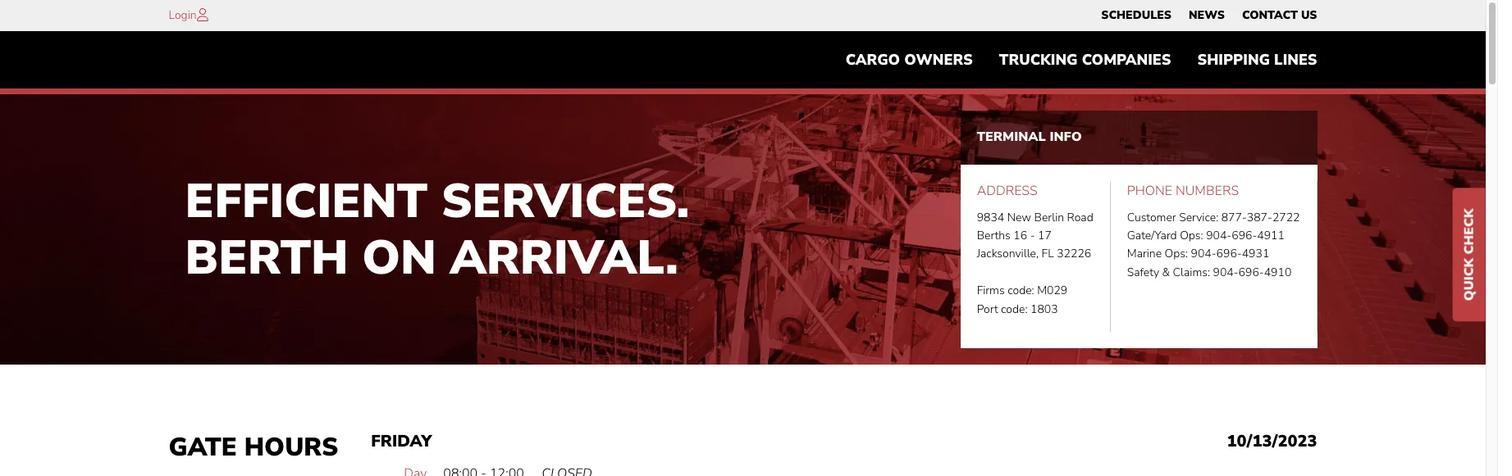 Task type: vqa. For each thing, say whether or not it's contained in the screenshot.
4th Day
no



Task type: describe. For each thing, give the bounding box(es) containing it.
menu bar containing schedules
[[1093, 4, 1326, 27]]

jacksonville,
[[977, 247, 1039, 262]]

terminal
[[977, 128, 1046, 146]]

on
[[362, 226, 437, 291]]

trucking companies
[[1000, 50, 1172, 70]]

16
[[1014, 228, 1028, 244]]

hours
[[244, 431, 338, 465]]

1 vertical spatial ops:
[[1165, 247, 1189, 262]]

cargo
[[846, 50, 901, 70]]

berlin
[[1035, 210, 1065, 225]]

1 vertical spatial 696-
[[1217, 247, 1242, 262]]

quick check
[[1461, 209, 1479, 301]]

info
[[1050, 128, 1082, 146]]

phone numbers
[[1128, 182, 1240, 200]]

17
[[1038, 228, 1052, 244]]

2 vertical spatial 904-
[[1214, 265, 1239, 280]]

32226
[[1057, 247, 1092, 262]]

user image
[[197, 8, 208, 21]]

schedules
[[1102, 7, 1172, 23]]

&
[[1163, 265, 1171, 280]]

contact
[[1243, 7, 1298, 23]]

news link
[[1189, 4, 1225, 27]]

address
[[977, 182, 1038, 200]]

9834 new berlin road berths 16 - 17 jacksonville, fl 32226
[[977, 210, 1094, 262]]

0 vertical spatial 904-
[[1207, 228, 1232, 244]]

schedules link
[[1102, 4, 1172, 27]]

387-
[[1247, 210, 1273, 225]]

terminal info
[[977, 128, 1082, 146]]

customer
[[1128, 210, 1177, 225]]

owners
[[905, 50, 973, 70]]

friday
[[371, 431, 432, 453]]

login link
[[169, 7, 197, 23]]

2722
[[1273, 210, 1301, 225]]

arrival.
[[450, 226, 679, 291]]

companies
[[1082, 50, 1172, 70]]

road
[[1068, 210, 1094, 225]]

4910
[[1265, 265, 1292, 280]]

firms code:  m029 port code:  1803
[[977, 283, 1068, 317]]

service:
[[1180, 210, 1219, 225]]



Task type: locate. For each thing, give the bounding box(es) containing it.
efficient services. berth on arrival.
[[185, 169, 690, 291]]

customer service: 877-387-2722 gate/yard ops: 904-696-4911 marine ops: 904-696-4931 safety & claims: 904-696-4910
[[1128, 210, 1301, 280]]

904-
[[1207, 228, 1232, 244], [1191, 247, 1217, 262], [1214, 265, 1239, 280]]

2 vertical spatial 696-
[[1239, 265, 1265, 280]]

menu bar containing cargo owners
[[833, 44, 1331, 77]]

quick check link
[[1454, 188, 1486, 322]]

check
[[1461, 209, 1479, 254]]

904- up claims:
[[1191, 247, 1217, 262]]

code: up 1803
[[1008, 283, 1035, 299]]

safety
[[1128, 265, 1160, 280]]

-
[[1031, 228, 1035, 244]]

0 vertical spatial code:
[[1008, 283, 1035, 299]]

ops: up the &
[[1165, 247, 1189, 262]]

shipping lines
[[1198, 50, 1318, 70]]

code: right port
[[1001, 302, 1028, 317]]

news
[[1189, 7, 1225, 23]]

menu bar down schedules link
[[833, 44, 1331, 77]]

new
[[1008, 210, 1032, 225]]

quick
[[1461, 258, 1479, 301]]

9834
[[977, 210, 1005, 225]]

10/13/2023
[[1228, 431, 1318, 453]]

port
[[977, 302, 999, 317]]

877-
[[1222, 210, 1247, 225]]

904- right claims:
[[1214, 265, 1239, 280]]

1 vertical spatial code:
[[1001, 302, 1028, 317]]

1 vertical spatial 904-
[[1191, 247, 1217, 262]]

m029
[[1038, 283, 1068, 299]]

login
[[169, 7, 197, 23]]

cargo owners link
[[833, 44, 986, 77]]

services.
[[441, 169, 690, 234]]

ops:
[[1180, 228, 1204, 244], [1165, 247, 1189, 262]]

696-
[[1232, 228, 1258, 244], [1217, 247, 1242, 262], [1239, 265, 1265, 280]]

1803
[[1031, 302, 1059, 317]]

cargo owners
[[846, 50, 973, 70]]

code:
[[1008, 283, 1035, 299], [1001, 302, 1028, 317]]

phone
[[1128, 182, 1173, 200]]

fl
[[1042, 247, 1054, 262]]

menu bar
[[1093, 4, 1326, 27], [833, 44, 1331, 77]]

efficient
[[185, 169, 428, 234]]

numbers
[[1176, 182, 1240, 200]]

0 vertical spatial menu bar
[[1093, 4, 1326, 27]]

gate/yard
[[1128, 228, 1178, 244]]

menu bar up shipping
[[1093, 4, 1326, 27]]

firms
[[977, 283, 1005, 299]]

marine
[[1128, 247, 1162, 262]]

gate hours
[[169, 431, 338, 465]]

berth
[[185, 226, 349, 291]]

us
[[1302, 7, 1318, 23]]

0 vertical spatial 696-
[[1232, 228, 1258, 244]]

trucking
[[1000, 50, 1078, 70]]

shipping lines link
[[1185, 44, 1331, 77]]

berths
[[977, 228, 1011, 244]]

contact us
[[1243, 7, 1318, 23]]

4911
[[1258, 228, 1285, 244]]

1 vertical spatial menu bar
[[833, 44, 1331, 77]]

contact us link
[[1243, 4, 1318, 27]]

ops: down service: at the right top of the page
[[1180, 228, 1204, 244]]

claims:
[[1173, 265, 1211, 280]]

904- down 877-
[[1207, 228, 1232, 244]]

trucking companies link
[[986, 44, 1185, 77]]

shipping
[[1198, 50, 1271, 70]]

lines
[[1275, 50, 1318, 70]]

0 vertical spatial ops:
[[1180, 228, 1204, 244]]

4931
[[1242, 247, 1270, 262]]

gate
[[169, 431, 237, 465]]



